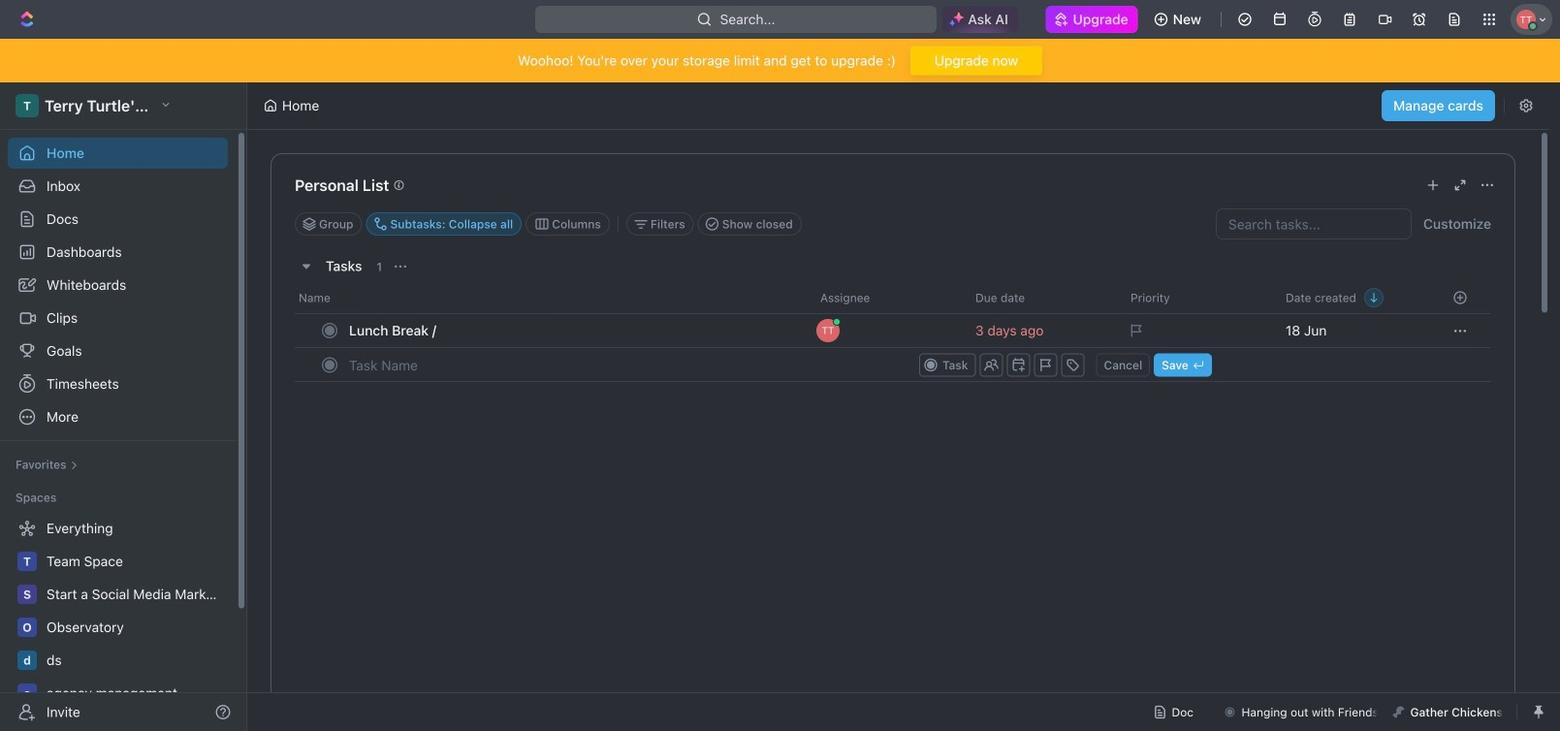 Task type: vqa. For each thing, say whether or not it's contained in the screenshot.
Subtasks: Collapse all
no



Task type: locate. For each thing, give the bounding box(es) containing it.
Search tasks... text field
[[1217, 209, 1411, 239]]

start a social media marketing agency, , element
[[17, 585, 37, 604]]

tree inside sidebar navigation
[[8, 513, 228, 731]]

terry turtle's workspace, , element
[[16, 94, 39, 117]]

team space, , element
[[17, 552, 37, 571]]

ds, , element
[[17, 651, 37, 670]]

tree
[[8, 513, 228, 731]]



Task type: describe. For each thing, give the bounding box(es) containing it.
Task Name text field
[[349, 350, 916, 381]]

sidebar navigation
[[0, 82, 251, 731]]

observatory, , element
[[17, 618, 37, 637]]

drumstick bite image
[[1393, 707, 1405, 718]]



